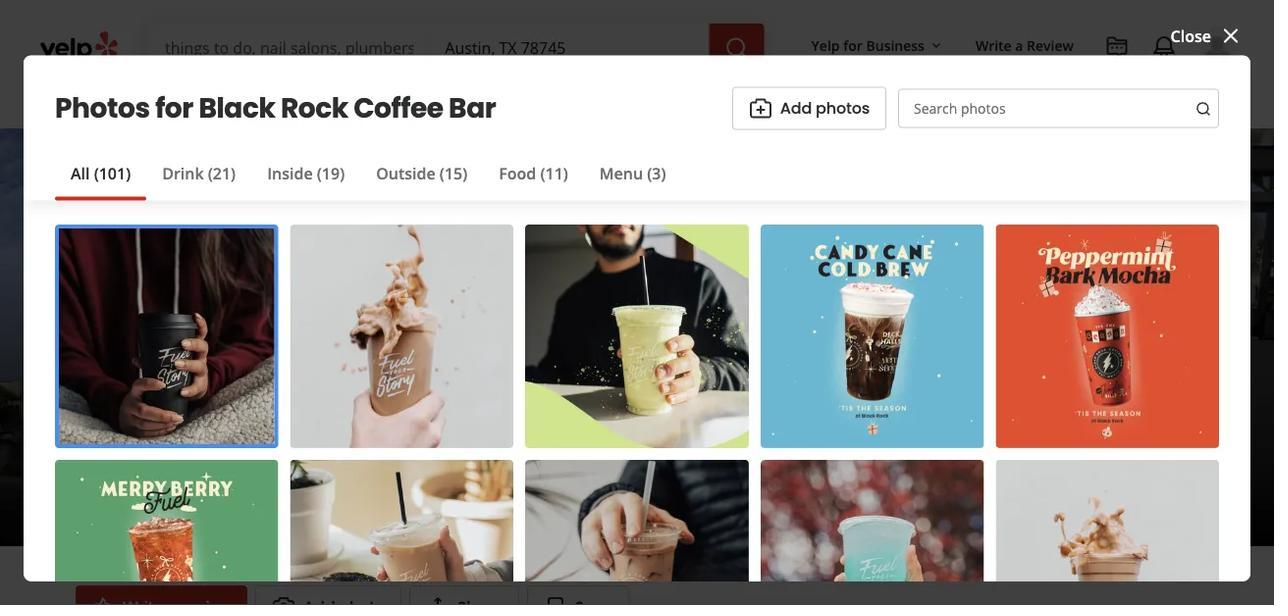 Task type: vqa. For each thing, say whether or not it's contained in the screenshot.
"ran" at the right of the page
no



Task type: describe. For each thing, give the bounding box(es) containing it.
photo of black rock coffee bar - austin, tx, us. no particular reason for this shot, i just liked it. image
[[421, 129, 840, 547]]

all
[[71, 163, 90, 184]]

user actions element
[[796, 25, 1263, 145]]

(19)
[[317, 163, 345, 184]]

write a review
[[976, 36, 1074, 54]]

24 chevron down v2 image
[[246, 85, 269, 108]]

menu (3)
[[600, 163, 666, 184]]

24 close v2 image
[[1220, 24, 1243, 48]]

yelp for business button
[[804, 27, 952, 63]]

1 vertical spatial black
[[76, 335, 208, 401]]

1 vertical spatial bar
[[509, 335, 592, 401]]

close
[[1171, 25, 1212, 46]]

-
[[189, 484, 194, 505]]

7:00
[[198, 484, 229, 505]]

(92
[[287, 408, 309, 430]]

0 vertical spatial search image
[[725, 36, 749, 60]]

inside (19)
[[267, 163, 345, 184]]

add
[[780, 97, 812, 119]]

food (11)
[[499, 163, 568, 184]]

tab list containing all (101)
[[55, 162, 682, 201]]

juice bars & smoothies link
[[333, 452, 513, 473]]

business categories element
[[149, 71, 1235, 128]]

16 chevron down v2 image
[[929, 38, 945, 54]]

photos for black rock coffee bar
[[55, 89, 496, 128]]

business
[[867, 36, 925, 54]]

home
[[301, 87, 340, 106]]

menu
[[600, 163, 643, 184]]

next image
[[1223, 322, 1247, 345]]

auto services
[[454, 87, 540, 106]]

add photos link
[[732, 87, 887, 130]]

all (101)
[[71, 163, 131, 184]]

(101)
[[94, 163, 131, 184]]

outside (15)
[[376, 163, 468, 184]]

outside
[[376, 163, 436, 184]]

see all 101 photos link
[[1001, 461, 1199, 508]]

smoothies
[[430, 452, 513, 473]]

see for see all 101 photos
[[1034, 473, 1062, 495]]

2 & from the left
[[414, 452, 426, 473]]

0 vertical spatial photos
[[816, 97, 870, 119]]

(15)
[[440, 163, 468, 184]]

for for business
[[844, 36, 863, 54]]

0 vertical spatial rock
[[281, 89, 348, 128]]

a
[[1016, 36, 1024, 54]]

drink
[[162, 163, 204, 184]]

juice
[[333, 452, 371, 473]]

1 vertical spatial rock
[[218, 335, 335, 401]]

photos
[[55, 89, 150, 128]]

notifications image
[[1153, 35, 1176, 59]]

see all 101 photos
[[1034, 473, 1167, 495]]

24 save outline v2 image
[[544, 596, 567, 606]]

photo of black rock coffee bar - austin, tx, us. well shoot, when did they build this place. live & hopping on a tuesday morning at 10. image
[[0, 129, 108, 547]]

tea
[[297, 452, 325, 473]]

review
[[1027, 36, 1074, 54]]



Task type: locate. For each thing, give the bounding box(es) containing it.
restaurants link
[[149, 71, 285, 128]]

0 vertical spatial bar
[[449, 89, 496, 128]]

photos right 101
[[1113, 473, 1167, 495]]

am
[[160, 484, 185, 505]]

2 services from the left
[[488, 87, 540, 106]]

(21)
[[208, 163, 236, 184]]

1 & from the left
[[281, 452, 293, 473]]

4.1 (92 reviews)
[[260, 408, 377, 430]]

services left 24 chevron down v2 icon at the top of the page
[[343, 87, 395, 106]]

1 services from the left
[[343, 87, 395, 106]]

(11)
[[540, 163, 568, 184]]

0 horizontal spatial bar
[[449, 89, 496, 128]]

coffee up reviews) at the left
[[344, 335, 500, 401]]

drink (21)
[[162, 163, 236, 184]]

bars
[[375, 452, 410, 473]]

1 vertical spatial coffee
[[344, 335, 500, 401]]

24 share v2 image
[[426, 596, 450, 606]]

yelp for business
[[812, 36, 925, 54]]

coffee up 'outside'
[[354, 89, 443, 128]]

auto services link
[[438, 71, 583, 128]]

0 vertical spatial for
[[844, 36, 863, 54]]

(92 reviews) link
[[287, 408, 377, 430]]

see for see hours
[[278, 487, 298, 503]]

0 horizontal spatial search image
[[725, 36, 749, 60]]

coffee up pm
[[227, 452, 277, 473]]

0 vertical spatial black
[[199, 89, 275, 128]]

open
[[76, 484, 117, 505]]

Search photos text field
[[898, 89, 1220, 128]]

for
[[844, 36, 863, 54], [155, 89, 193, 128]]

coffee
[[354, 89, 443, 128], [344, 335, 500, 401], [227, 452, 277, 473]]

black
[[199, 89, 275, 128], [76, 335, 208, 401]]

1 vertical spatial for
[[155, 89, 193, 128]]

add photos
[[780, 97, 870, 119]]

0 horizontal spatial see
[[278, 487, 298, 503]]

search image
[[725, 36, 749, 60], [1196, 101, 1212, 117]]

home services link
[[285, 71, 438, 128]]

inside
[[267, 163, 313, 184]]

projects image
[[1106, 35, 1129, 59]]

for right yelp
[[844, 36, 863, 54]]

write
[[976, 36, 1012, 54]]

all
[[1066, 473, 1084, 495]]

1 horizontal spatial photos
[[1113, 473, 1167, 495]]

food
[[499, 163, 536, 184]]

24 star v2 image
[[91, 596, 115, 606]]

0 vertical spatial coffee
[[354, 89, 443, 128]]

& right bars in the bottom of the page
[[414, 452, 426, 473]]

home services
[[301, 87, 395, 106]]

24 chevron down v2 image
[[399, 85, 423, 108]]

(3)
[[647, 163, 666, 184]]

see hours
[[278, 487, 334, 503]]

photo of black rock coffee bar - austin, tx, us. obligatory focus art. image
[[108, 129, 421, 547]]

4.1
[[260, 408, 282, 430]]

None search field
[[149, 24, 768, 71]]

auto
[[454, 87, 484, 106]]

yelp
[[812, 36, 840, 54]]

rock up 4.1
[[218, 335, 335, 401]]

services inside auto services link
[[488, 87, 540, 106]]

open 5:00 am - 7:00 pm
[[76, 484, 258, 505]]

previous image
[[27, 322, 51, 345]]

search image up business categories "element"
[[725, 36, 749, 60]]

hours
[[301, 487, 334, 503]]

1 horizontal spatial see
[[1034, 473, 1062, 495]]

16 claim filled v2 image
[[76, 455, 91, 470]]

& left 'tea' at left bottom
[[281, 452, 293, 473]]

photo of black rock coffee bar - austin, tx, us. outside seating image
[[840, 129, 1275, 547]]

1 horizontal spatial search image
[[1196, 101, 1212, 117]]

1 horizontal spatial &
[[414, 452, 426, 473]]

4.1 star rating image
[[76, 404, 248, 435]]

0 horizontal spatial services
[[343, 87, 395, 106]]

see left all
[[1034, 473, 1062, 495]]

for for black
[[155, 89, 193, 128]]

write a review link
[[968, 27, 1082, 63]]

rock
[[281, 89, 348, 128], [218, 335, 335, 401]]

for inside button
[[844, 36, 863, 54]]

0 horizontal spatial for
[[155, 89, 193, 128]]

1 horizontal spatial services
[[488, 87, 540, 106]]

5:00
[[125, 484, 156, 505]]

for up 'drink'
[[155, 89, 193, 128]]

close button
[[1171, 24, 1243, 48]]

black rock coffee bar
[[76, 335, 592, 401]]

services right auto
[[488, 87, 540, 106]]

1 vertical spatial search image
[[1196, 101, 1212, 117]]

services for auto services
[[488, 87, 540, 106]]

see hours link
[[269, 484, 343, 508]]

see left the hours
[[278, 487, 298, 503]]

pm
[[233, 484, 258, 505]]

0 horizontal spatial &
[[281, 452, 293, 473]]

search image down close button
[[1196, 101, 1212, 117]]

$$
[[183, 452, 201, 473]]

coffee & tea link
[[227, 452, 325, 473]]

1 horizontal spatial bar
[[509, 335, 592, 401]]

see
[[1034, 473, 1062, 495], [278, 487, 298, 503]]

1 vertical spatial photos
[[1113, 473, 1167, 495]]

services
[[343, 87, 395, 106], [488, 87, 540, 106]]

bar
[[449, 89, 496, 128], [509, 335, 592, 401]]

,
[[325, 452, 329, 473]]

2 vertical spatial coffee
[[227, 452, 277, 473]]

black up (21)
[[199, 89, 275, 128]]

24 add photo v2 image
[[749, 97, 773, 120]]

1 horizontal spatial for
[[844, 36, 863, 54]]

services for home services
[[343, 87, 395, 106]]

24 camera v2 image
[[272, 596, 296, 606]]

photos right add
[[816, 97, 870, 119]]

tab list
[[55, 162, 682, 201]]

reviews)
[[314, 408, 377, 430]]

photos
[[816, 97, 870, 119], [1113, 473, 1167, 495]]

0 horizontal spatial photos
[[816, 97, 870, 119]]

services inside home services link
[[343, 87, 395, 106]]

101
[[1088, 473, 1109, 495]]

restaurants
[[165, 87, 242, 106]]

&
[[281, 452, 293, 473], [414, 452, 426, 473]]

black up 4.1 star rating image at the bottom of the page
[[76, 335, 208, 401]]

coffee & tea , juice bars & smoothies
[[227, 452, 513, 473]]

claimed
[[95, 452, 157, 473]]

rock right 24 chevron down v2 image
[[281, 89, 348, 128]]



